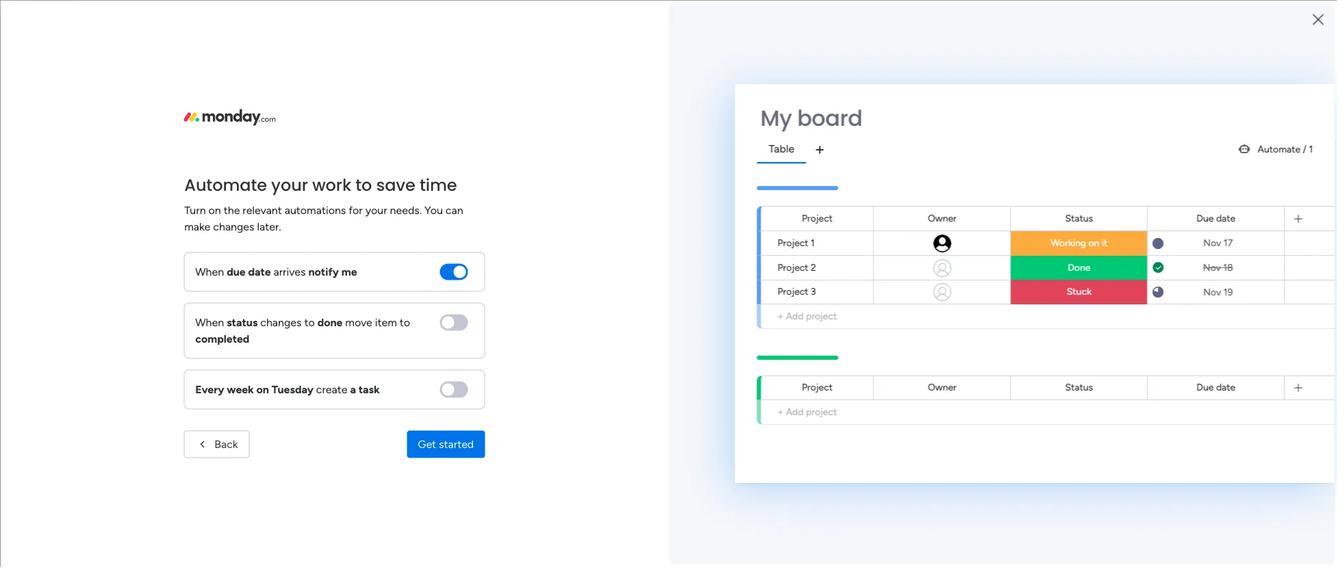 Task type: locate. For each thing, give the bounding box(es) containing it.
install our mobile app link
[[1091, 213, 1276, 229]]

when for when status changes to done move item to completed
[[195, 316, 224, 329]]

your for boost
[[1110, 402, 1132, 416]]

in
[[1182, 402, 1191, 416]]

1 horizontal spatial main
[[377, 273, 398, 285]]

profile
[[1153, 197, 1182, 209]]

changes right status
[[260, 316, 302, 329]]

project for project 1
[[778, 237, 809, 249]]

2 vertical spatial your
[[1110, 402, 1132, 416]]

due date
[[1197, 213, 1236, 224], [1197, 382, 1236, 394]]

1 vertical spatial add
[[786, 406, 804, 418]]

work down a
[[334, 433, 357, 446]]

date up minutes
[[1216, 382, 1236, 394]]

get started button
[[407, 431, 485, 458]]

tuesday
[[272, 383, 314, 396]]

to left the 'done'
[[304, 316, 315, 329]]

1 horizontal spatial started
[[1161, 533, 1192, 545]]

0 vertical spatial project
[[806, 311, 837, 322]]

every
[[195, 383, 224, 396]]

to for changes
[[304, 316, 315, 329]]

to right item in the bottom left of the page
[[400, 316, 410, 329]]

0 vertical spatial owner
[[928, 213, 957, 224]]

0 vertical spatial main
[[377, 273, 398, 285]]

0 vertical spatial status
[[1065, 213, 1093, 224]]

work inside "main workspace work management"
[[334, 433, 357, 446]]

&
[[1100, 494, 1107, 507]]

2 owner from the top
[[928, 382, 957, 394]]

work for workspace
[[334, 433, 357, 446]]

0 horizontal spatial your
[[271, 173, 308, 196]]

0 vertical spatial management
[[310, 273, 367, 285]]

main right '>'
[[377, 273, 398, 285]]

status down circle o icon
[[1065, 213, 1093, 224]]

+
[[778, 311, 784, 322], [778, 406, 784, 418]]

project management
[[290, 251, 395, 264]]

1 vertical spatial on
[[256, 383, 269, 396]]

getting
[[1124, 533, 1158, 545]]

your right for
[[365, 203, 387, 216]]

0 horizontal spatial started
[[439, 438, 474, 451]]

1 vertical spatial your
[[365, 203, 387, 216]]

turn
[[184, 203, 206, 216]]

1 vertical spatial changes
[[260, 316, 302, 329]]

me
[[342, 265, 357, 278]]

your up automations
[[271, 173, 308, 196]]

learn & get inspired
[[1070, 494, 1169, 507]]

2 horizontal spatial your
[[1110, 402, 1132, 416]]

1 vertical spatial status
[[1065, 382, 1093, 394]]

time
[[420, 173, 457, 196]]

1 vertical spatial +
[[778, 406, 784, 418]]

2 status from the top
[[1065, 382, 1093, 394]]

learn
[[1070, 494, 1098, 507]]

1 horizontal spatial changes
[[260, 316, 302, 329]]

1 horizontal spatial to
[[356, 173, 372, 196]]

to up for
[[356, 173, 372, 196]]

management
[[310, 273, 367, 285], [359, 433, 420, 446]]

1 up 2
[[811, 237, 815, 249]]

project for project 2
[[778, 262, 809, 274]]

make
[[184, 220, 210, 233]]

on right week
[[256, 383, 269, 396]]

1 due from the top
[[1197, 213, 1214, 224]]

2 horizontal spatial to
[[400, 316, 410, 329]]

0 horizontal spatial automate
[[184, 173, 267, 196]]

due date up minutes
[[1197, 382, 1236, 394]]

+ add project
[[778, 311, 837, 322], [778, 406, 837, 418]]

1 horizontal spatial my
[[761, 103, 792, 134]]

give
[[1097, 52, 1118, 65]]

(inbox)
[[345, 327, 386, 342]]

2 when from the top
[[195, 316, 224, 329]]

when left the due
[[195, 265, 224, 278]]

when due date arrives notify me
[[195, 265, 357, 278]]

0 horizontal spatial my
[[272, 373, 290, 388]]

get
[[418, 438, 436, 451]]

0 horizontal spatial changes
[[213, 220, 254, 233]]

component image
[[270, 272, 282, 284]]

0 horizontal spatial 1
[[811, 237, 815, 249]]

/
[[1303, 144, 1307, 155]]

2 + from the top
[[778, 406, 784, 418]]

boost your workflow in minutes with ready-made templates
[[1078, 402, 1257, 432]]

0 horizontal spatial main
[[318, 414, 344, 429]]

when up "completed" at the left of the page
[[195, 316, 224, 329]]

minutes
[[1193, 402, 1233, 416]]

due
[[1197, 213, 1214, 224], [1197, 382, 1214, 394]]

status up boost
[[1065, 382, 1093, 394]]

0 vertical spatial due
[[1197, 213, 1214, 224]]

feed
[[316, 327, 342, 342]]

main down create
[[318, 414, 344, 429]]

started inside get started button
[[439, 438, 474, 451]]

0 vertical spatial started
[[439, 438, 474, 451]]

due down complete profile link
[[1197, 213, 1214, 224]]

when inside when status changes to done move item to completed
[[195, 316, 224, 329]]

0 vertical spatial due date
[[1197, 213, 1236, 224]]

update feed (inbox)
[[272, 327, 386, 342]]

1 vertical spatial + add project
[[778, 406, 837, 418]]

your
[[271, 173, 308, 196], [365, 203, 387, 216], [1110, 402, 1132, 416]]

>
[[369, 273, 375, 285]]

started right get
[[439, 438, 474, 451]]

to for work
[[356, 173, 372, 196]]

started
[[439, 438, 474, 451], [1161, 533, 1192, 545]]

1 vertical spatial my
[[272, 373, 290, 388]]

1 vertical spatial automate
[[184, 173, 267, 196]]

project for project management
[[290, 251, 326, 264]]

workspace down task
[[347, 414, 407, 429]]

2 vertical spatial work
[[334, 433, 357, 446]]

close recently visited image
[[253, 112, 269, 128]]

started inside getting started element
[[1161, 533, 1192, 545]]

app
[[1187, 215, 1206, 227]]

to
[[356, 173, 372, 196], [304, 316, 315, 329], [400, 316, 410, 329]]

complete profile link
[[1091, 196, 1276, 211]]

0 vertical spatial +
[[778, 311, 784, 322]]

can
[[446, 203, 463, 216]]

getting started
[[1124, 533, 1192, 545]]

0 horizontal spatial on
[[209, 203, 221, 216]]

my for my workspaces
[[272, 373, 290, 388]]

1 vertical spatial started
[[1161, 533, 1192, 545]]

1 vertical spatial due
[[1197, 382, 1214, 394]]

boost
[[1078, 402, 1107, 416]]

on
[[209, 203, 221, 216], [256, 383, 269, 396]]

automate up the
[[184, 173, 267, 196]]

0 vertical spatial add
[[786, 311, 804, 322]]

1 vertical spatial workspace
[[347, 414, 407, 429]]

my left board
[[761, 103, 792, 134]]

due date down complete profile link
[[1197, 213, 1236, 224]]

1 vertical spatial project
[[806, 406, 837, 418]]

my right close my workspaces icon
[[272, 373, 290, 388]]

complete profile
[[1105, 197, 1182, 209]]

1 vertical spatial when
[[195, 316, 224, 329]]

1 right /
[[1309, 144, 1313, 155]]

changes down the
[[213, 220, 254, 233]]

1 when from the top
[[195, 265, 224, 278]]

due up minutes
[[1197, 382, 1214, 394]]

changes inside when status changes to done move item to completed
[[260, 316, 302, 329]]

0 vertical spatial my
[[761, 103, 792, 134]]

circle o image
[[1091, 216, 1100, 226]]

3
[[811, 286, 816, 298]]

project for project 3
[[778, 286, 809, 298]]

1 owner from the top
[[928, 213, 957, 224]]

work
[[312, 173, 351, 196], [287, 273, 308, 285], [334, 433, 357, 446]]

add
[[786, 311, 804, 322], [786, 406, 804, 418]]

templates image image
[[1083, 296, 1263, 390]]

0 vertical spatial on
[[209, 203, 221, 216]]

date right app
[[1216, 213, 1236, 224]]

1 horizontal spatial your
[[365, 203, 387, 216]]

on left the
[[209, 203, 221, 216]]

date right the due
[[248, 265, 271, 278]]

1 horizontal spatial automate
[[1258, 144, 1301, 155]]

main
[[377, 273, 398, 285], [318, 414, 344, 429]]

2
[[811, 262, 816, 274]]

lottie animation image
[[1226, 135, 1328, 162]]

your up made
[[1110, 402, 1132, 416]]

when
[[195, 265, 224, 278], [195, 316, 224, 329]]

item
[[375, 316, 397, 329]]

on inside turn on the relevant automations for your needs. you can make changes later.
[[209, 203, 221, 216]]

work management > main workspace
[[287, 273, 447, 285]]

management down project management
[[310, 273, 367, 285]]

project
[[802, 213, 833, 224], [778, 237, 809, 249], [290, 251, 326, 264], [778, 262, 809, 274], [778, 286, 809, 298], [802, 382, 833, 394]]

1 vertical spatial owner
[[928, 382, 957, 394]]

workspace down add to favorites icon
[[400, 273, 447, 285]]

my
[[761, 103, 792, 134], [272, 373, 290, 388]]

1 vertical spatial management
[[359, 433, 420, 446]]

logo image
[[184, 109, 276, 126]]

changes
[[213, 220, 254, 233], [260, 316, 302, 329]]

quick
[[1200, 52, 1228, 65]]

made
[[1111, 419, 1138, 432]]

0 vertical spatial workspace
[[400, 273, 447, 285]]

0 vertical spatial work
[[312, 173, 351, 196]]

0 vertical spatial when
[[195, 265, 224, 278]]

0 vertical spatial + add project
[[778, 311, 837, 322]]

needs.
[[390, 203, 422, 216]]

1 due date from the top
[[1197, 213, 1236, 224]]

started right getting
[[1161, 533, 1192, 545]]

automate for automate your work to save time
[[184, 173, 267, 196]]

0 vertical spatial automate
[[1258, 144, 1301, 155]]

completed
[[195, 332, 249, 345]]

automate your work to save time
[[184, 173, 457, 196]]

0 vertical spatial your
[[271, 173, 308, 196]]

turn on the relevant automations for your needs. you can make changes later.
[[184, 203, 463, 233]]

done
[[318, 316, 343, 329]]

your inside boost your workflow in minutes with ready-made templates
[[1110, 402, 1132, 416]]

workspace inside "main workspace work management"
[[347, 414, 407, 429]]

workspace
[[400, 273, 447, 285], [347, 414, 407, 429]]

0 vertical spatial changes
[[213, 220, 254, 233]]

owner
[[928, 213, 957, 224], [928, 382, 957, 394]]

jacob simon image
[[1299, 5, 1321, 27]]

workflow
[[1134, 402, 1179, 416]]

0
[[396, 328, 402, 340]]

1 vertical spatial due date
[[1197, 382, 1236, 394]]

automate left /
[[1258, 144, 1301, 155]]

automate
[[1258, 144, 1301, 155], [184, 173, 267, 196]]

automate for automate / 1
[[1258, 144, 1301, 155]]

1 add from the top
[[786, 311, 804, 322]]

management down task
[[359, 433, 420, 446]]

work right component "icon"
[[287, 273, 308, 285]]

2 + add project from the top
[[778, 406, 837, 418]]

main inside "main workspace work management"
[[318, 414, 344, 429]]

1 vertical spatial main
[[318, 414, 344, 429]]

0 horizontal spatial to
[[304, 316, 315, 329]]

work up automations
[[312, 173, 351, 196]]

date
[[1216, 213, 1236, 224], [248, 265, 271, 278], [1216, 382, 1236, 394]]

1 horizontal spatial 1
[[1309, 144, 1313, 155]]

when for when due date arrives notify me
[[195, 265, 224, 278]]

every week on tuesday create a task
[[195, 383, 380, 396]]

arrives
[[274, 265, 306, 278]]

1 project from the top
[[806, 311, 837, 322]]



Task type: describe. For each thing, give the bounding box(es) containing it.
templates
[[1141, 419, 1190, 432]]

2 add from the top
[[786, 406, 804, 418]]

lottie animation element
[[1226, 135, 1328, 167]]

your inside turn on the relevant automations for your needs. you can make changes later.
[[365, 203, 387, 216]]

recently
[[272, 112, 322, 127]]

my board
[[761, 103, 863, 134]]

update
[[272, 327, 314, 342]]

recently visited
[[272, 112, 363, 127]]

install
[[1105, 215, 1131, 227]]

visited
[[325, 112, 363, 127]]

relevant
[[243, 203, 282, 216]]

changes inside turn on the relevant automations for your needs. you can make changes later.
[[213, 220, 254, 233]]

quick search button
[[1177, 45, 1276, 72]]

1 vertical spatial 1
[[811, 237, 815, 249]]

quick search
[[1200, 52, 1265, 65]]

project 3
[[778, 286, 816, 298]]

workspaces
[[292, 373, 360, 388]]

my workspaces
[[272, 373, 360, 388]]

get started
[[418, 438, 474, 451]]

for
[[349, 203, 363, 216]]

public board image
[[270, 250, 285, 265]]

when status changes to done move item to completed
[[195, 316, 410, 345]]

your for automate
[[271, 173, 308, 196]]

1 status from the top
[[1065, 213, 1093, 224]]

started for get started
[[439, 438, 474, 451]]

started for getting started
[[1161, 533, 1192, 545]]

move
[[345, 316, 372, 329]]

inspired
[[1129, 494, 1169, 507]]

week
[[227, 383, 254, 396]]

board
[[797, 103, 863, 134]]

2 project from the top
[[806, 406, 837, 418]]

my for my board
[[761, 103, 792, 134]]

due
[[227, 265, 246, 278]]

a
[[350, 383, 356, 396]]

ready-
[[1078, 419, 1111, 432]]

feedback
[[1121, 52, 1163, 65]]

main workspace work management
[[318, 414, 420, 446]]

1 + add project from the top
[[778, 311, 837, 322]]

work for your
[[312, 173, 351, 196]]

v2 bolt switch image
[[1188, 51, 1196, 66]]

create
[[316, 383, 347, 396]]

notify
[[308, 265, 339, 278]]

status
[[227, 316, 258, 329]]

get
[[1110, 494, 1127, 507]]

with
[[1235, 402, 1257, 416]]

0 vertical spatial 1
[[1309, 144, 1313, 155]]

automate / 1
[[1258, 144, 1313, 155]]

our
[[1134, 215, 1151, 227]]

automations
[[285, 203, 346, 216]]

2 vertical spatial date
[[1216, 382, 1236, 394]]

1 vertical spatial date
[[248, 265, 271, 278]]

you
[[425, 203, 443, 216]]

project 1
[[778, 237, 815, 249]]

getting started element
[[1070, 519, 1276, 568]]

2 due date from the top
[[1197, 382, 1236, 394]]

management inside "main workspace work management"
[[359, 433, 420, 446]]

mobile
[[1154, 215, 1185, 227]]

management
[[329, 251, 395, 264]]

complete
[[1105, 197, 1150, 209]]

project 2
[[778, 262, 816, 274]]

give feedback
[[1097, 52, 1163, 65]]

search
[[1231, 52, 1265, 65]]

close my workspaces image
[[253, 372, 269, 389]]

save
[[376, 173, 415, 196]]

2 due from the top
[[1197, 382, 1214, 394]]

1 + from the top
[[778, 311, 784, 322]]

task
[[359, 383, 380, 396]]

back
[[215, 438, 238, 451]]

0 vertical spatial date
[[1216, 213, 1236, 224]]

add to favorites image
[[429, 250, 442, 264]]

the
[[224, 203, 240, 216]]

1 horizontal spatial on
[[256, 383, 269, 396]]

open update feed (inbox) image
[[253, 326, 269, 342]]

v2 user feedback image
[[1081, 51, 1092, 66]]

later.
[[257, 220, 281, 233]]

circle o image
[[1091, 198, 1100, 209]]

install our mobile app
[[1105, 215, 1206, 227]]

1 vertical spatial work
[[287, 273, 308, 285]]

back button
[[184, 431, 250, 458]]



Task type: vqa. For each thing, say whether or not it's contained in the screenshot.
the My board field
no



